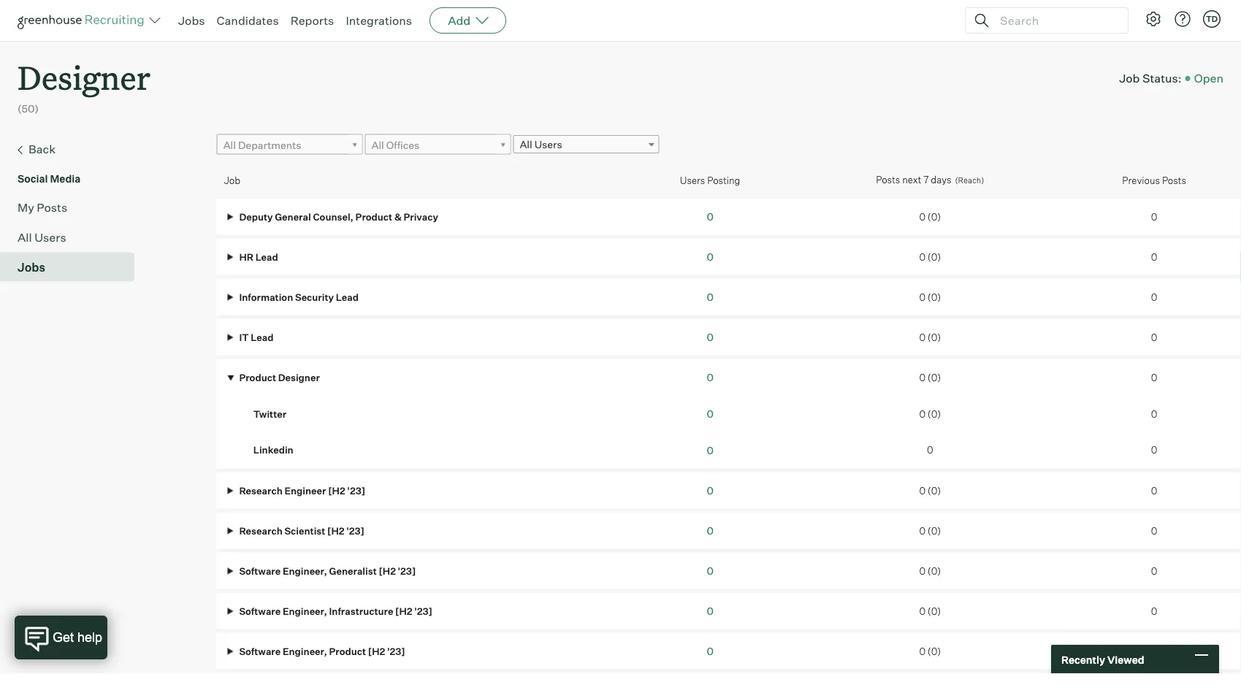 Task type: locate. For each thing, give the bounding box(es) containing it.
0 vertical spatial jobs link
[[178, 13, 205, 28]]

2 vertical spatial users
[[34, 230, 66, 244]]

(0) for software engineer, infrastructure [h2 '23]
[[928, 605, 941, 617]]

social media
[[18, 172, 81, 185]]

7 0 link from the top
[[707, 444, 714, 457]]

3 software from the top
[[239, 645, 281, 657]]

1 engineer, from the top
[[283, 565, 327, 577]]

1 vertical spatial engineer,
[[283, 605, 327, 617]]

0 vertical spatial all users link
[[513, 135, 659, 154]]

jobs
[[178, 13, 205, 28], [18, 260, 45, 274]]

10 (0) from the top
[[928, 605, 941, 617]]

0 link for it lead
[[707, 331, 714, 343]]

reports
[[290, 13, 334, 28]]

3 0 (0) from the top
[[919, 291, 941, 303]]

social
[[18, 172, 48, 185]]

1 vertical spatial all users
[[18, 230, 66, 244]]

[h2 right infrastructure
[[395, 605, 412, 617]]

engineer, down scientist
[[283, 565, 327, 577]]

td
[[1206, 14, 1218, 24]]

1 horizontal spatial job
[[1119, 71, 1140, 86]]

lead for it lead
[[251, 331, 274, 343]]

2 (0) from the top
[[928, 251, 941, 263]]

software for software engineer, generalist [h2 '23]
[[239, 565, 281, 577]]

jobs link
[[178, 13, 205, 28], [18, 258, 129, 276]]

1 0 link from the top
[[707, 210, 714, 223]]

back
[[28, 141, 56, 156]]

4 0 (0) from the top
[[919, 331, 941, 343]]

Search text field
[[996, 10, 1115, 31]]

0 (0)
[[919, 211, 941, 222], [919, 251, 941, 263], [919, 291, 941, 303], [919, 331, 941, 343], [919, 372, 941, 383], [919, 408, 941, 420], [919, 485, 941, 496], [919, 525, 941, 536], [919, 565, 941, 577], [919, 605, 941, 617], [919, 645, 941, 657]]

jobs link left candidates link
[[178, 13, 205, 28]]

job for job
[[224, 174, 240, 186]]

product up twitter
[[239, 372, 276, 383]]

all
[[520, 138, 532, 151], [223, 139, 236, 151], [371, 139, 384, 151], [18, 230, 32, 244]]

reports link
[[290, 13, 334, 28]]

designer
[[18, 56, 151, 99], [278, 372, 320, 383]]

2 research from the top
[[239, 525, 282, 536]]

it lead
[[237, 331, 274, 343]]

viewed
[[1107, 653, 1144, 666]]

0 0 0
[[707, 371, 714, 457], [1151, 372, 1157, 456]]

3 engineer, from the top
[[283, 645, 327, 657]]

information
[[239, 291, 293, 303]]

1 vertical spatial jobs
[[18, 260, 45, 274]]

'23] right infrastructure
[[414, 605, 432, 617]]

10 0 link from the top
[[707, 564, 714, 577]]

posts for my posts
[[37, 200, 67, 215]]

designer down greenhouse recruiting image
[[18, 56, 151, 99]]

8 (0) from the top
[[928, 525, 941, 536]]

2 vertical spatial engineer,
[[283, 645, 327, 657]]

9 0 link from the top
[[707, 524, 714, 537]]

engineer
[[284, 485, 326, 496]]

(0) for it lead
[[928, 331, 941, 343]]

posts
[[876, 174, 900, 186], [1162, 174, 1186, 186], [37, 200, 67, 215]]

0
[[707, 210, 714, 223], [919, 211, 925, 222], [1151, 211, 1157, 222], [707, 250, 714, 263], [919, 251, 925, 263], [1151, 251, 1157, 263], [707, 290, 714, 303], [919, 291, 925, 303], [1151, 291, 1157, 303], [707, 331, 714, 343], [919, 331, 925, 343], [1151, 331, 1157, 343], [707, 371, 714, 384], [919, 372, 925, 383], [1151, 372, 1157, 383], [707, 407, 714, 420], [919, 408, 925, 420], [1151, 408, 1157, 420], [707, 444, 714, 457], [927, 444, 933, 456], [1151, 444, 1157, 456], [707, 484, 714, 497], [919, 485, 925, 496], [1151, 485, 1157, 496], [707, 524, 714, 537], [919, 525, 925, 536], [1151, 525, 1157, 536], [707, 564, 714, 577], [919, 565, 925, 577], [1151, 565, 1157, 577], [707, 605, 714, 617], [919, 605, 925, 617], [1151, 605, 1157, 617], [707, 645, 714, 658], [919, 645, 925, 657]]

0 horizontal spatial designer
[[18, 56, 151, 99]]

1 vertical spatial research
[[239, 525, 282, 536]]

0 horizontal spatial users
[[34, 230, 66, 244]]

td button
[[1200, 7, 1223, 31]]

'23] down infrastructure
[[387, 645, 405, 657]]

(50)
[[18, 102, 39, 115]]

linkedin
[[253, 444, 293, 456]]

product left &
[[355, 211, 392, 222]]

designer link
[[18, 41, 151, 102]]

1 vertical spatial users
[[680, 174, 705, 186]]

jobs left candidates link
[[178, 13, 205, 28]]

0 vertical spatial research
[[239, 485, 282, 496]]

posts right the previous
[[1162, 174, 1186, 186]]

7
[[923, 174, 929, 186]]

designer up twitter
[[278, 372, 320, 383]]

0 horizontal spatial all users link
[[18, 228, 129, 246]]

0 link
[[707, 210, 714, 223], [707, 250, 714, 263], [707, 290, 714, 303], [707, 331, 714, 343], [707, 371, 714, 384], [707, 407, 714, 420], [707, 444, 714, 457], [707, 484, 714, 497], [707, 524, 714, 537], [707, 564, 714, 577], [707, 605, 714, 617], [707, 645, 714, 658]]

engineer, down software engineer, infrastructure [h2 '23] on the bottom
[[283, 645, 327, 657]]

11 0 (0) from the top
[[919, 645, 941, 657]]

'23]
[[347, 485, 365, 496], [346, 525, 364, 536], [398, 565, 416, 577], [414, 605, 432, 617], [387, 645, 405, 657]]

open
[[1194, 71, 1223, 86]]

1 vertical spatial jobs link
[[18, 258, 129, 276]]

12 0 link from the top
[[707, 645, 714, 658]]

0 vertical spatial engineer,
[[283, 565, 327, 577]]

1 (0) from the top
[[928, 211, 941, 222]]

3 (0) from the top
[[928, 291, 941, 303]]

posting
[[707, 174, 740, 186]]

[h2 right generalist
[[379, 565, 396, 577]]

0 horizontal spatial jobs
[[18, 260, 45, 274]]

1 vertical spatial software
[[239, 605, 281, 617]]

job up deputy
[[224, 174, 240, 186]]

2 engineer, from the top
[[283, 605, 327, 617]]

7 0 (0) from the top
[[919, 485, 941, 496]]

0 link for software engineer, generalist [h2 '23]
[[707, 564, 714, 577]]

posts left next in the right top of the page
[[876, 174, 900, 186]]

engineer, for generalist
[[283, 565, 327, 577]]

1 horizontal spatial designer
[[278, 372, 320, 383]]

[h2 right scientist
[[327, 525, 344, 536]]

posts next 7 days (reach)
[[876, 174, 984, 186]]

product designer
[[237, 372, 320, 383]]

(0)
[[928, 211, 941, 222], [928, 251, 941, 263], [928, 291, 941, 303], [928, 331, 941, 343], [928, 372, 941, 383], [928, 408, 941, 420], [928, 485, 941, 496], [928, 525, 941, 536], [928, 565, 941, 577], [928, 605, 941, 617], [928, 645, 941, 657]]

0 vertical spatial designer
[[18, 56, 151, 99]]

1 0 (0) from the top
[[919, 211, 941, 222]]

'23] right engineer
[[347, 485, 365, 496]]

2 0 (0) from the top
[[919, 251, 941, 263]]

'23] for generalist
[[398, 565, 416, 577]]

0 (0) for research scientist [h2 '23]
[[919, 525, 941, 536]]

6 0 (0) from the top
[[919, 408, 941, 420]]

2 horizontal spatial users
[[680, 174, 705, 186]]

10 0 (0) from the top
[[919, 605, 941, 617]]

1 vertical spatial all users link
[[18, 228, 129, 246]]

(0) for deputy general counsel, product & privacy
[[928, 211, 941, 222]]

4 0 link from the top
[[707, 331, 714, 343]]

product
[[355, 211, 392, 222], [239, 372, 276, 383], [329, 645, 366, 657]]

0 horizontal spatial job
[[224, 174, 240, 186]]

research
[[239, 485, 282, 496], [239, 525, 282, 536]]

users
[[534, 138, 562, 151], [680, 174, 705, 186], [34, 230, 66, 244]]

9 (0) from the top
[[928, 565, 941, 577]]

0 (0) for software engineer, product [h2 '23]
[[919, 645, 941, 657]]

all offices link
[[365, 134, 511, 155]]

1 software from the top
[[239, 565, 281, 577]]

greenhouse recruiting image
[[18, 12, 149, 29]]

integrations link
[[346, 13, 412, 28]]

2 0 link from the top
[[707, 250, 714, 263]]

[h2
[[328, 485, 345, 496], [327, 525, 344, 536], [379, 565, 396, 577], [395, 605, 412, 617], [368, 645, 385, 657]]

0 vertical spatial all users
[[520, 138, 562, 151]]

product down software engineer, infrastructure [h2 '23] on the bottom
[[329, 645, 366, 657]]

research for scientist
[[239, 525, 282, 536]]

1 vertical spatial designer
[[278, 372, 320, 383]]

0 link for research scientist [h2 '23]
[[707, 524, 714, 537]]

2 horizontal spatial posts
[[1162, 174, 1186, 186]]

all users
[[520, 138, 562, 151], [18, 230, 66, 244]]

software
[[239, 565, 281, 577], [239, 605, 281, 617], [239, 645, 281, 657]]

0 horizontal spatial posts
[[37, 200, 67, 215]]

posts right my
[[37, 200, 67, 215]]

all for all departments link
[[223, 139, 236, 151]]

software engineer, infrastructure [h2 '23]
[[237, 605, 432, 617]]

infrastructure
[[329, 605, 393, 617]]

[h2 down infrastructure
[[368, 645, 385, 657]]

2
[[1152, 645, 1157, 657]]

deputy general counsel, product & privacy
[[237, 211, 438, 222]]

1 horizontal spatial all users
[[520, 138, 562, 151]]

'23] right generalist
[[398, 565, 416, 577]]

5 0 link from the top
[[707, 371, 714, 384]]

9 0 (0) from the top
[[919, 565, 941, 577]]

1 vertical spatial job
[[224, 174, 240, 186]]

all users link
[[513, 135, 659, 154], [18, 228, 129, 246]]

jobs down my
[[18, 260, 45, 274]]

research down linkedin
[[239, 485, 282, 496]]

3 0 link from the top
[[707, 290, 714, 303]]

research left scientist
[[239, 525, 282, 536]]

lead right it
[[251, 331, 274, 343]]

lead for hr lead
[[255, 251, 278, 263]]

job left status:
[[1119, 71, 1140, 86]]

engineer, up "software engineer, product [h2 '23]" at the bottom of the page
[[283, 605, 327, 617]]

2 software from the top
[[239, 605, 281, 617]]

general
[[275, 211, 311, 222]]

software engineer, generalist [h2 '23]
[[237, 565, 416, 577]]

(0) for information security lead
[[928, 291, 941, 303]]

counsel,
[[313, 211, 353, 222]]

hr
[[239, 251, 253, 263]]

[h2 for infrastructure
[[395, 605, 412, 617]]

0 vertical spatial jobs
[[178, 13, 205, 28]]

2 vertical spatial lead
[[251, 331, 274, 343]]

1 research from the top
[[239, 485, 282, 496]]

add button
[[430, 7, 506, 34]]

1 horizontal spatial 0 0 0
[[1151, 372, 1157, 456]]

lead right hr
[[255, 251, 278, 263]]

days
[[931, 174, 951, 186]]

'23] for infrastructure
[[414, 605, 432, 617]]

0 vertical spatial lead
[[255, 251, 278, 263]]

jobs link down my posts link
[[18, 258, 129, 276]]

1 vertical spatial product
[[239, 372, 276, 383]]

privacy
[[404, 211, 438, 222]]

job
[[1119, 71, 1140, 86], [224, 174, 240, 186]]

software for software engineer, product [h2 '23]
[[239, 645, 281, 657]]

0 (0) for software engineer, infrastructure [h2 '23]
[[919, 605, 941, 617]]

0 horizontal spatial all users
[[18, 230, 66, 244]]

0 link for research engineer [h2 '23]
[[707, 484, 714, 497]]

my
[[18, 200, 34, 215]]

7 (0) from the top
[[928, 485, 941, 496]]

lead right security at the left of page
[[336, 291, 359, 303]]

11 0 link from the top
[[707, 605, 714, 617]]

0 vertical spatial software
[[239, 565, 281, 577]]

4 (0) from the top
[[928, 331, 941, 343]]

2 vertical spatial software
[[239, 645, 281, 657]]

hr lead
[[237, 251, 278, 263]]

1 horizontal spatial users
[[534, 138, 562, 151]]

lead
[[255, 251, 278, 263], [336, 291, 359, 303], [251, 331, 274, 343]]

8 0 (0) from the top
[[919, 525, 941, 536]]

candidates
[[217, 13, 279, 28]]

engineer,
[[283, 565, 327, 577], [283, 605, 327, 617], [283, 645, 327, 657]]

posts for previous posts
[[1162, 174, 1186, 186]]

8 0 link from the top
[[707, 484, 714, 497]]

0 vertical spatial job
[[1119, 71, 1140, 86]]

all departments
[[223, 139, 301, 151]]

1 horizontal spatial jobs
[[178, 13, 205, 28]]

11 (0) from the top
[[928, 645, 941, 657]]



Task type: describe. For each thing, give the bounding box(es) containing it.
add
[[448, 13, 471, 28]]

0 (0) for hr lead
[[919, 251, 941, 263]]

1 horizontal spatial all users link
[[513, 135, 659, 154]]

0 (0) for research engineer [h2 '23]
[[919, 485, 941, 496]]

5 (0) from the top
[[928, 372, 941, 383]]

my posts link
[[18, 198, 129, 216]]

job for job status:
[[1119, 71, 1140, 86]]

5 0 (0) from the top
[[919, 372, 941, 383]]

all for all offices link
[[371, 139, 384, 151]]

research for engineer
[[239, 485, 282, 496]]

[h2 right engineer
[[328, 485, 345, 496]]

0 link for deputy general counsel, product & privacy
[[707, 210, 714, 223]]

1 horizontal spatial jobs link
[[178, 13, 205, 28]]

0 (0) for information security lead
[[919, 291, 941, 303]]

users posting
[[680, 174, 740, 186]]

previous
[[1122, 174, 1160, 186]]

information security lead
[[237, 291, 359, 303]]

0 vertical spatial product
[[355, 211, 392, 222]]

all departments link
[[217, 134, 363, 155]]

research engineer [h2 '23]
[[237, 485, 365, 496]]

2 vertical spatial product
[[329, 645, 366, 657]]

software engineer, product [h2 '23]
[[237, 645, 405, 657]]

0 (0) for software engineer, generalist [h2 '23]
[[919, 565, 941, 577]]

&
[[394, 211, 402, 222]]

0 link for hr lead
[[707, 250, 714, 263]]

security
[[295, 291, 334, 303]]

my posts
[[18, 200, 67, 215]]

all for all users link to the right
[[520, 138, 532, 151]]

previous posts
[[1122, 174, 1186, 186]]

back link
[[18, 140, 129, 159]]

engineer, for infrastructure
[[283, 605, 327, 617]]

engineer, for product
[[283, 645, 327, 657]]

'23] for product
[[387, 645, 405, 657]]

job status:
[[1119, 71, 1182, 86]]

0 link for software engineer, infrastructure [h2 '23]
[[707, 605, 714, 617]]

scientist
[[284, 525, 325, 536]]

it
[[239, 331, 249, 343]]

[h2 for product
[[368, 645, 385, 657]]

(reach)
[[955, 175, 984, 185]]

research scientist [h2 '23]
[[237, 525, 364, 536]]

6 0 link from the top
[[707, 407, 714, 420]]

software for software engineer, infrastructure [h2 '23]
[[239, 605, 281, 617]]

(0) for software engineer, product [h2 '23]
[[928, 645, 941, 657]]

0 vertical spatial users
[[534, 138, 562, 151]]

(0) for research scientist [h2 '23]
[[928, 525, 941, 536]]

(0) for software engineer, generalist [h2 '23]
[[928, 565, 941, 577]]

status:
[[1142, 71, 1182, 86]]

0 horizontal spatial 0 0 0
[[707, 371, 714, 457]]

departments
[[238, 139, 301, 151]]

next
[[902, 174, 921, 186]]

offices
[[386, 139, 419, 151]]

recently
[[1061, 653, 1105, 666]]

0 link for information security lead
[[707, 290, 714, 303]]

1 vertical spatial lead
[[336, 291, 359, 303]]

0 (0) for it lead
[[919, 331, 941, 343]]

designer (50)
[[18, 56, 151, 115]]

0 link for software engineer, product [h2 '23]
[[707, 645, 714, 658]]

media
[[50, 172, 81, 185]]

(0) for research engineer [h2 '23]
[[928, 485, 941, 496]]

td button
[[1203, 10, 1221, 28]]

configure image
[[1145, 10, 1162, 28]]

all offices
[[371, 139, 419, 151]]

deputy
[[239, 211, 273, 222]]

all for the bottommost all users link
[[18, 230, 32, 244]]

candidates link
[[217, 13, 279, 28]]

integrations
[[346, 13, 412, 28]]

6 (0) from the top
[[928, 408, 941, 420]]

(0) for hr lead
[[928, 251, 941, 263]]

recently viewed
[[1061, 653, 1144, 666]]

0 (0) for deputy general counsel, product & privacy
[[919, 211, 941, 222]]

1 horizontal spatial posts
[[876, 174, 900, 186]]

0 horizontal spatial jobs link
[[18, 258, 129, 276]]

generalist
[[329, 565, 377, 577]]

'23] up generalist
[[346, 525, 364, 536]]

twitter
[[253, 408, 286, 420]]

[h2 for generalist
[[379, 565, 396, 577]]



Task type: vqa. For each thing, say whether or not it's contained in the screenshot.


